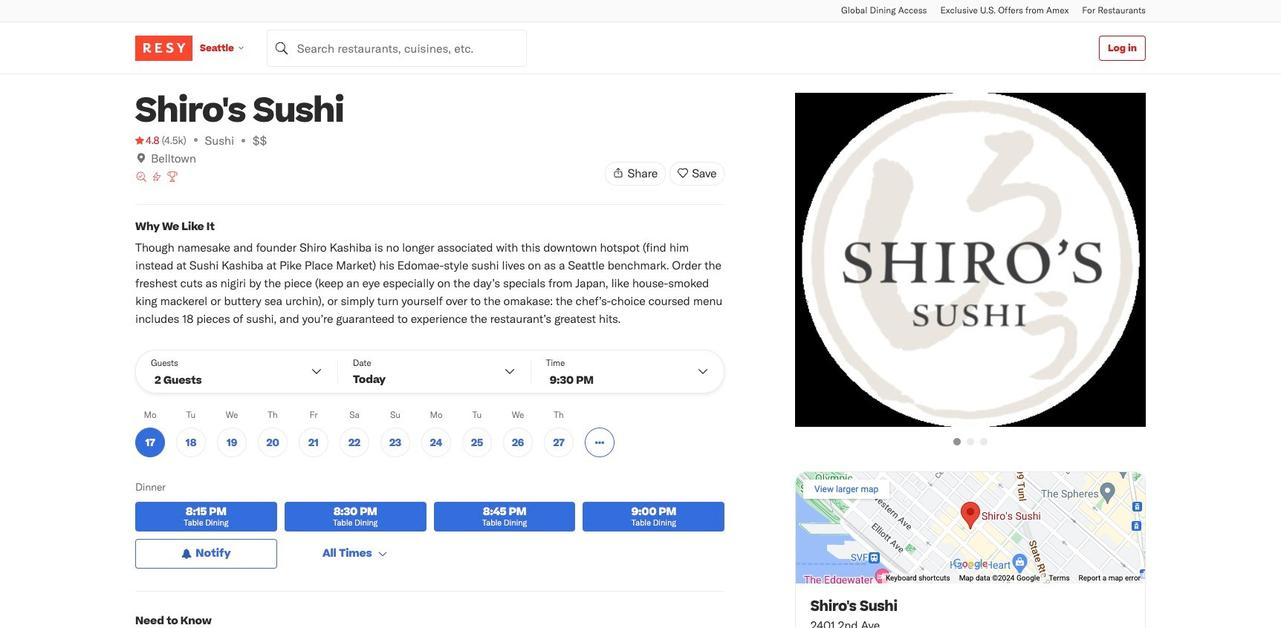 Task type: describe. For each thing, give the bounding box(es) containing it.
4.8 out of 5 stars image
[[135, 133, 159, 148]]

Search restaurants, cuisines, etc. text field
[[267, 29, 527, 67]]



Task type: vqa. For each thing, say whether or not it's contained in the screenshot.
4.9 Out Of 5 Stars image
no



Task type: locate. For each thing, give the bounding box(es) containing it.
None field
[[267, 29, 527, 67]]



